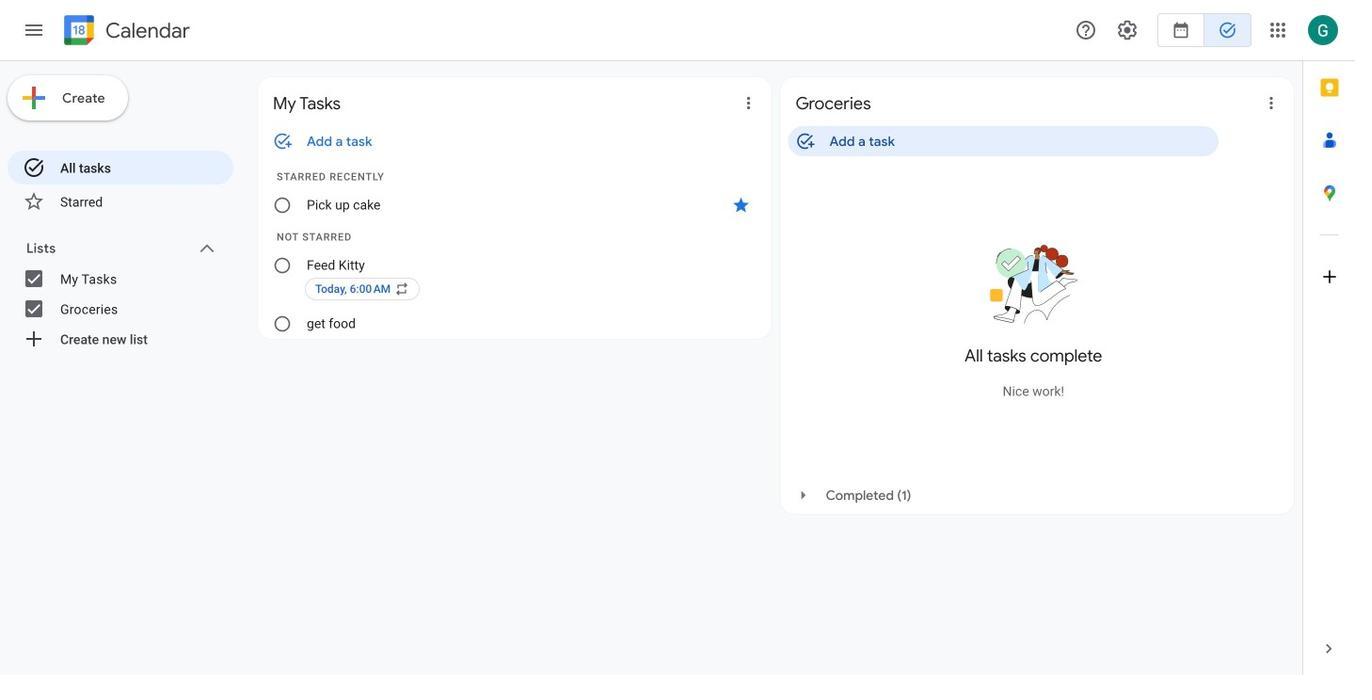 Task type: locate. For each thing, give the bounding box(es) containing it.
heading
[[102, 19, 190, 42]]

tab list
[[1304, 61, 1356, 622]]

tasks sidebar image
[[23, 19, 45, 41]]

heading inside calendar element
[[102, 19, 190, 42]]



Task type: describe. For each thing, give the bounding box(es) containing it.
support menu image
[[1075, 19, 1098, 41]]

calendar element
[[60, 11, 190, 53]]

settings menu image
[[1117, 19, 1139, 41]]



Task type: vqa. For each thing, say whether or not it's contained in the screenshot.
Calendar Element
yes



